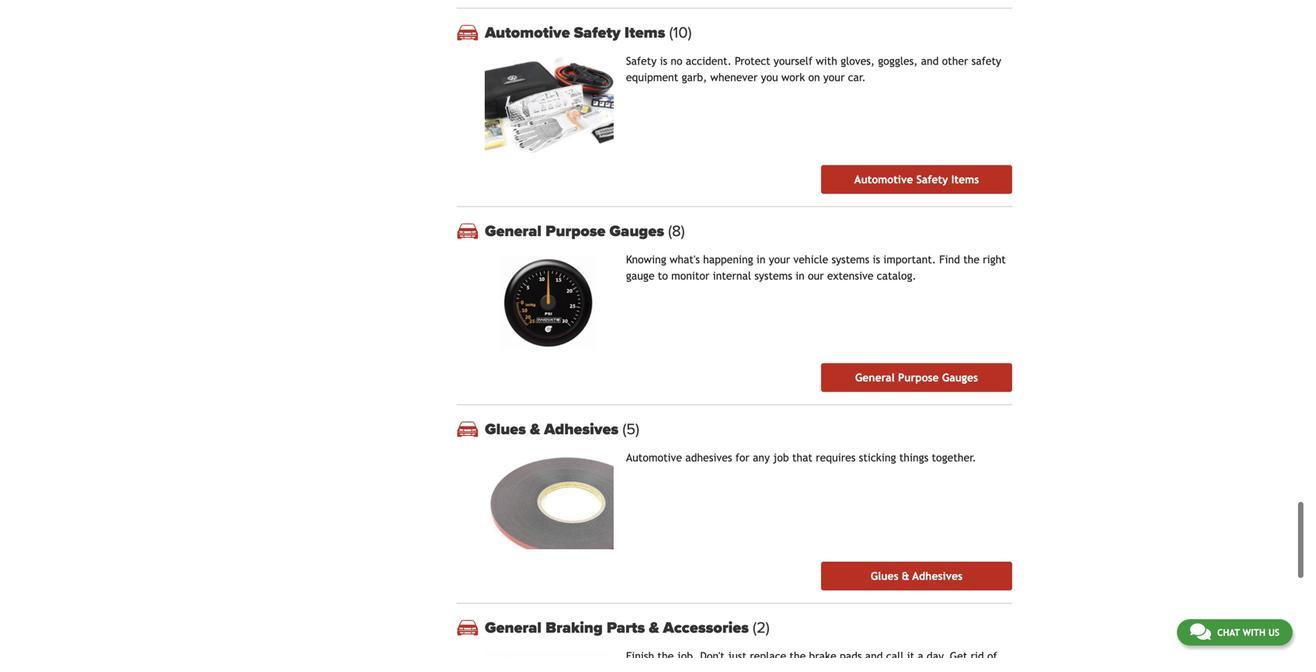 Task type: locate. For each thing, give the bounding box(es) containing it.
automotive inside "link"
[[855, 173, 914, 186]]

1 vertical spatial your
[[769, 253, 791, 266]]

0 horizontal spatial in
[[757, 253, 766, 266]]

2 vertical spatial &
[[649, 619, 660, 638]]

items for bottommost automotive safety items "link"
[[952, 173, 980, 186]]

0 horizontal spatial gauges
[[610, 222, 665, 240]]

0 horizontal spatial glues & adhesives
[[485, 420, 623, 439]]

1 horizontal spatial glues & adhesives
[[871, 570, 963, 583]]

1 horizontal spatial gauges
[[943, 372, 979, 384]]

0 horizontal spatial &
[[530, 420, 540, 439]]

adhesives
[[544, 420, 619, 439], [913, 570, 963, 583]]

gloves,
[[841, 55, 875, 67]]

yourself
[[774, 55, 813, 67]]

& for the bottommost glues & adhesives link
[[902, 570, 910, 583]]

1 horizontal spatial automotive safety items
[[855, 173, 980, 186]]

0 vertical spatial glues
[[485, 420, 526, 439]]

automotive safety items inside "link"
[[855, 173, 980, 186]]

systems right 'internal'
[[755, 270, 793, 282]]

0 vertical spatial safety
[[574, 23, 621, 42]]

is up catalog.
[[873, 253, 881, 266]]

0 vertical spatial in
[[757, 253, 766, 266]]

with
[[816, 55, 838, 67], [1243, 627, 1266, 638]]

1 vertical spatial safety
[[626, 55, 657, 67]]

chat
[[1218, 627, 1241, 638]]

1 vertical spatial purpose
[[899, 372, 939, 384]]

0 horizontal spatial general purpose gauges
[[485, 222, 669, 240]]

1 horizontal spatial in
[[796, 270, 805, 282]]

our
[[808, 270, 824, 282]]

in
[[757, 253, 766, 266], [796, 270, 805, 282]]

is left no
[[660, 55, 668, 67]]

1 vertical spatial automotive safety items link
[[822, 165, 1013, 194]]

general
[[485, 222, 542, 240], [856, 372, 895, 384], [485, 619, 542, 638]]

the
[[964, 253, 980, 266]]

1 horizontal spatial your
[[824, 71, 845, 83]]

0 horizontal spatial items
[[625, 23, 666, 42]]

2 horizontal spatial &
[[902, 570, 910, 583]]

glues & adhesives for topmost glues & adhesives link
[[485, 420, 623, 439]]

glues for the bottommost glues & adhesives link
[[871, 570, 899, 583]]

items
[[625, 23, 666, 42], [952, 173, 980, 186]]

items inside automotive safety items "link"
[[952, 173, 980, 186]]

automotive safety items
[[485, 23, 670, 42], [855, 173, 980, 186]]

any
[[753, 452, 770, 464]]

in right happening
[[757, 253, 766, 266]]

safety
[[574, 23, 621, 42], [626, 55, 657, 67], [917, 173, 949, 186]]

0 horizontal spatial automotive safety items
[[485, 23, 670, 42]]

your inside safety is no accident. protect yourself with gloves, goggles, and other safety equipment garb, whenever you work on your car.
[[824, 71, 845, 83]]

0 vertical spatial items
[[625, 23, 666, 42]]

0 horizontal spatial automotive
[[485, 23, 570, 42]]

0 horizontal spatial safety
[[574, 23, 621, 42]]

important.
[[884, 253, 937, 266]]

0 horizontal spatial glues
[[485, 420, 526, 439]]

vehicle
[[794, 253, 829, 266]]

0 vertical spatial glues & adhesives link
[[485, 420, 1013, 439]]

happening
[[704, 253, 754, 266]]

no
[[671, 55, 683, 67]]

2 horizontal spatial automotive
[[855, 173, 914, 186]]

car.
[[848, 71, 866, 83]]

0 vertical spatial &
[[530, 420, 540, 439]]

0 horizontal spatial your
[[769, 253, 791, 266]]

automotive for bottommost automotive safety items "link"
[[855, 173, 914, 186]]

1 horizontal spatial is
[[873, 253, 881, 266]]

1 vertical spatial glues
[[871, 570, 899, 583]]

0 vertical spatial with
[[816, 55, 838, 67]]

1 horizontal spatial items
[[952, 173, 980, 186]]

for
[[736, 452, 750, 464]]

0 horizontal spatial systems
[[755, 270, 793, 282]]

automotive
[[485, 23, 570, 42], [855, 173, 914, 186], [626, 452, 682, 464]]

you
[[761, 71, 779, 83]]

in left our
[[796, 270, 805, 282]]

with left us
[[1243, 627, 1266, 638]]

0 vertical spatial glues & adhesives
[[485, 420, 623, 439]]

general purpose gauges
[[485, 222, 669, 240], [856, 372, 979, 384]]

is inside knowing what's happening in your vehicle systems is important. find the right gauge to monitor internal systems in our extensive catalog.
[[873, 253, 881, 266]]

1 vertical spatial with
[[1243, 627, 1266, 638]]

1 vertical spatial automotive
[[855, 173, 914, 186]]

glues & adhesives thumbnail image image
[[485, 453, 614, 550]]

0 vertical spatial automotive safety items
[[485, 23, 670, 42]]

1 vertical spatial gauges
[[943, 372, 979, 384]]

glues & adhesives for the bottommost glues & adhesives link
[[871, 570, 963, 583]]

your
[[824, 71, 845, 83], [769, 253, 791, 266]]

automotive safety items for the top automotive safety items "link"
[[485, 23, 670, 42]]

2 horizontal spatial safety
[[917, 173, 949, 186]]

purpose
[[546, 222, 606, 240], [899, 372, 939, 384]]

1 vertical spatial &
[[902, 570, 910, 583]]

catalog.
[[877, 270, 917, 282]]

glues & adhesives link
[[485, 420, 1013, 439], [822, 562, 1013, 591]]

0 horizontal spatial is
[[660, 55, 668, 67]]

that
[[793, 452, 813, 464]]

automotive safety items thumbnail image image
[[485, 56, 614, 153]]

comments image
[[1191, 623, 1212, 641]]

1 horizontal spatial general purpose gauges
[[856, 372, 979, 384]]

automotive safety items link
[[485, 23, 1013, 42], [822, 165, 1013, 194]]

gauges
[[610, 222, 665, 240], [943, 372, 979, 384]]

knowing
[[626, 253, 667, 266]]

0 horizontal spatial with
[[816, 55, 838, 67]]

2 vertical spatial general
[[485, 619, 542, 638]]

0 vertical spatial is
[[660, 55, 668, 67]]

extensive
[[828, 270, 874, 282]]

safety is no accident. protect yourself with gloves, goggles, and other safety equipment garb, whenever you work on your car.
[[626, 55, 1002, 83]]

2 vertical spatial automotive
[[626, 452, 682, 464]]

knowing what's happening in your vehicle systems is important. find the right gauge to monitor internal systems in our extensive catalog.
[[626, 253, 1006, 282]]

1 vertical spatial glues & adhesives
[[871, 570, 963, 583]]

0 vertical spatial general purpose gauges link
[[485, 222, 1013, 240]]

1 horizontal spatial &
[[649, 619, 660, 638]]

goggles,
[[879, 55, 918, 67]]

& for topmost glues & adhesives link
[[530, 420, 540, 439]]

adhesives for topmost glues & adhesives link
[[544, 420, 619, 439]]

1 vertical spatial general purpose gauges link
[[822, 364, 1013, 392]]

gauge
[[626, 270, 655, 282]]

with up on on the top of the page
[[816, 55, 838, 67]]

0 vertical spatial gauges
[[610, 222, 665, 240]]

your right on on the top of the page
[[824, 71, 845, 83]]

your left vehicle
[[769, 253, 791, 266]]

1 horizontal spatial adhesives
[[913, 570, 963, 583]]

0 vertical spatial your
[[824, 71, 845, 83]]

0 vertical spatial automotive safety items link
[[485, 23, 1013, 42]]

0 vertical spatial automotive
[[485, 23, 570, 42]]

automotive safety items for bottommost automotive safety items "link"
[[855, 173, 980, 186]]

general braking parts & accessories thumbnail image image
[[485, 652, 614, 658]]

general purpose gauges link
[[485, 222, 1013, 240], [822, 364, 1013, 392]]

0 horizontal spatial purpose
[[546, 222, 606, 240]]

&
[[530, 420, 540, 439], [902, 570, 910, 583], [649, 619, 660, 638]]

braking
[[546, 619, 603, 638]]

1 vertical spatial items
[[952, 173, 980, 186]]

1 vertical spatial automotive safety items
[[855, 173, 980, 186]]

systems
[[832, 253, 870, 266], [755, 270, 793, 282]]

glues & adhesives
[[485, 420, 623, 439], [871, 570, 963, 583]]

1 horizontal spatial safety
[[626, 55, 657, 67]]

0 horizontal spatial adhesives
[[544, 420, 619, 439]]

is
[[660, 55, 668, 67], [873, 253, 881, 266]]

1 vertical spatial adhesives
[[913, 570, 963, 583]]

1 vertical spatial is
[[873, 253, 881, 266]]

general braking parts & accessories link
[[485, 619, 1013, 638]]

0 vertical spatial adhesives
[[544, 420, 619, 439]]

systems up extensive
[[832, 253, 870, 266]]

requires
[[816, 452, 856, 464]]

glues
[[485, 420, 526, 439], [871, 570, 899, 583]]

1 horizontal spatial glues
[[871, 570, 899, 583]]

1 vertical spatial in
[[796, 270, 805, 282]]

equipment
[[626, 71, 679, 83]]

internal
[[713, 270, 752, 282]]

1 horizontal spatial systems
[[832, 253, 870, 266]]



Task type: describe. For each thing, give the bounding box(es) containing it.
us
[[1269, 627, 1280, 638]]

garb,
[[682, 71, 707, 83]]

is inside safety is no accident. protect yourself with gloves, goggles, and other safety equipment garb, whenever you work on your car.
[[660, 55, 668, 67]]

1 vertical spatial systems
[[755, 270, 793, 282]]

items for the top automotive safety items "link"
[[625, 23, 666, 42]]

sticking
[[859, 452, 897, 464]]

right
[[983, 253, 1006, 266]]

your inside knowing what's happening in your vehicle systems is important. find the right gauge to monitor internal systems in our extensive catalog.
[[769, 253, 791, 266]]

on
[[809, 71, 821, 83]]

monitor
[[672, 270, 710, 282]]

glues for topmost glues & adhesives link
[[485, 420, 526, 439]]

accessories
[[663, 619, 749, 638]]

and
[[922, 55, 939, 67]]

1 vertical spatial general purpose gauges
[[856, 372, 979, 384]]

0 vertical spatial general
[[485, 222, 542, 240]]

find
[[940, 253, 961, 266]]

general purpose gauges thumbnail image image
[[485, 254, 614, 351]]

what's
[[670, 253, 700, 266]]

with inside safety is no accident. protect yourself with gloves, goggles, and other safety equipment garb, whenever you work on your car.
[[816, 55, 838, 67]]

1 vertical spatial glues & adhesives link
[[822, 562, 1013, 591]]

0 vertical spatial general purpose gauges
[[485, 222, 669, 240]]

to
[[658, 270, 668, 282]]

parts
[[607, 619, 645, 638]]

1 horizontal spatial with
[[1243, 627, 1266, 638]]

chat with us link
[[1177, 620, 1293, 646]]

job
[[774, 452, 789, 464]]

automotive for the top automotive safety items "link"
[[485, 23, 570, 42]]

things
[[900, 452, 929, 464]]

other
[[943, 55, 969, 67]]

general braking parts & accessories
[[485, 619, 753, 638]]

protect
[[735, 55, 771, 67]]

0 vertical spatial systems
[[832, 253, 870, 266]]

adhesives
[[686, 452, 733, 464]]

accident.
[[686, 55, 732, 67]]

whenever
[[711, 71, 758, 83]]

automotive adhesives for any job that requires sticking things together.
[[626, 452, 977, 464]]

adhesives for the bottommost glues & adhesives link
[[913, 570, 963, 583]]

1 vertical spatial general
[[856, 372, 895, 384]]

work
[[782, 71, 805, 83]]

2 vertical spatial safety
[[917, 173, 949, 186]]

safety
[[972, 55, 1002, 67]]

0 vertical spatial purpose
[[546, 222, 606, 240]]

chat with us
[[1218, 627, 1280, 638]]

1 horizontal spatial automotive
[[626, 452, 682, 464]]

together.
[[932, 452, 977, 464]]

1 horizontal spatial purpose
[[899, 372, 939, 384]]

safety inside safety is no accident. protect yourself with gloves, goggles, and other safety equipment garb, whenever you work on your car.
[[626, 55, 657, 67]]



Task type: vqa. For each thing, say whether or not it's contained in the screenshot.
the top Automotive Safety Items link 'ITEMS'
yes



